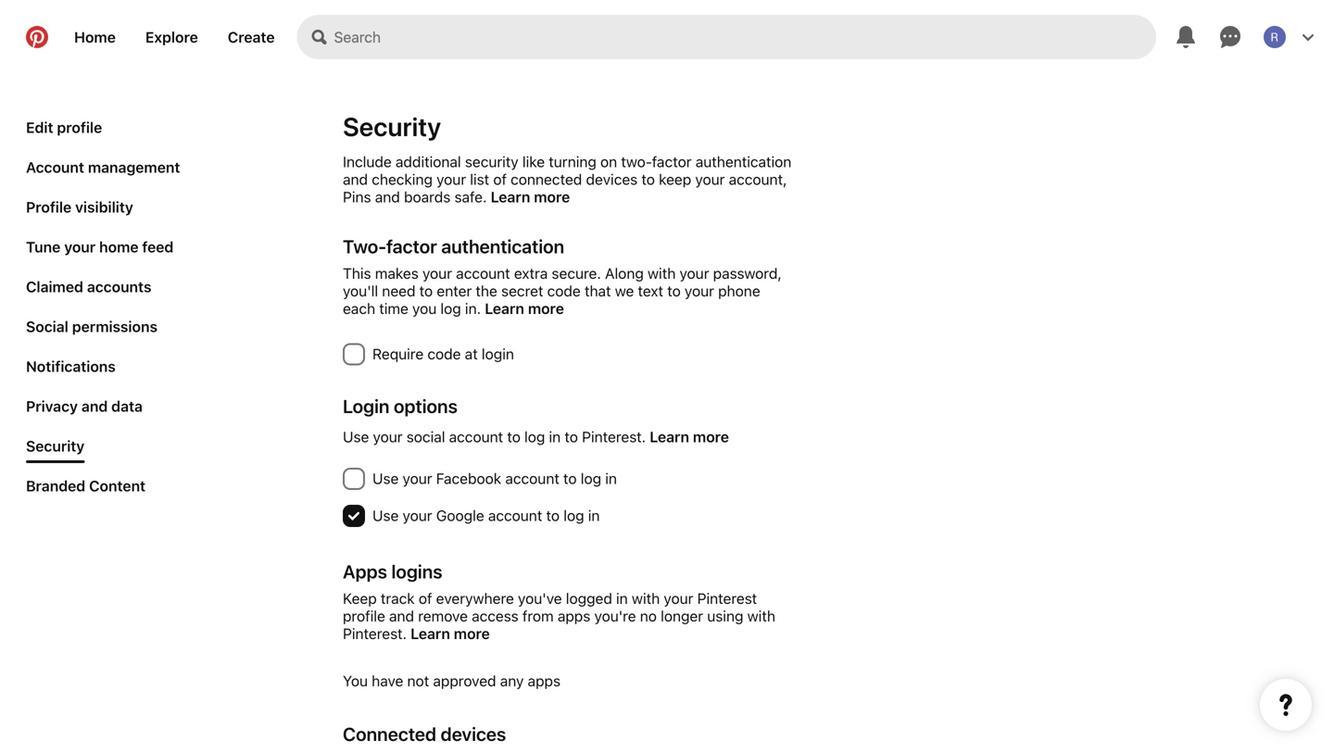Task type: locate. For each thing, give the bounding box(es) containing it.
account down use your facebook account to log in
[[488, 507, 542, 524]]

create
[[228, 28, 275, 46]]

0 vertical spatial security
[[343, 111, 441, 142]]

social
[[406, 428, 445, 446]]

1 horizontal spatial code
[[547, 282, 581, 300]]

apps right the from
[[558, 607, 590, 625]]

notifications link
[[19, 350, 123, 383]]

learn more link
[[491, 188, 570, 206], [485, 300, 564, 317], [650, 428, 729, 446], [411, 625, 490, 642]]

you
[[343, 672, 368, 690]]

use up the apps logins
[[372, 507, 399, 524]]

apps
[[558, 607, 590, 625], [528, 672, 561, 690]]

factor right on
[[652, 153, 692, 170]]

more for secure.
[[528, 300, 564, 317]]

log down the use your social account to log in to pinterest. learn more
[[581, 470, 601, 487]]

in down the use your social account to log in to pinterest. learn more
[[605, 470, 617, 487]]

social
[[26, 318, 68, 335]]

security
[[465, 153, 519, 170]]

pinterest
[[697, 590, 757, 607]]

0 vertical spatial profile
[[57, 119, 102, 136]]

your
[[436, 170, 466, 188], [695, 170, 725, 188], [64, 238, 96, 256], [422, 264, 452, 282], [680, 264, 709, 282], [685, 282, 714, 300], [373, 428, 403, 446], [403, 470, 432, 487], [403, 507, 432, 524], [664, 590, 693, 607]]

1 horizontal spatial pinterest.
[[582, 428, 646, 446]]

profile visibility link
[[19, 191, 141, 223]]

security up include
[[343, 111, 441, 142]]

include
[[343, 153, 392, 170]]

list
[[470, 170, 489, 188]]

1 horizontal spatial profile
[[343, 607, 385, 625]]

phone
[[718, 282, 760, 300]]

with right along
[[648, 264, 676, 282]]

pinterest.
[[582, 428, 646, 446], [343, 625, 407, 642]]

search icon image
[[312, 30, 327, 44]]

1 vertical spatial apps
[[528, 672, 561, 690]]

list
[[19, 111, 204, 510]]

you have not approved any apps
[[343, 672, 561, 690]]

devices
[[586, 170, 638, 188], [441, 723, 506, 745]]

security inside security link
[[26, 437, 85, 455]]

1 horizontal spatial authentication
[[696, 153, 792, 170]]

claimed accounts
[[26, 278, 151, 296]]

your right tune
[[64, 238, 96, 256]]

devices inside include additional security like turning on two-factor authentication and checking your list of connected devices to keep your account, pins and boards safe.
[[586, 170, 638, 188]]

on
[[600, 153, 617, 170]]

two-
[[343, 235, 386, 257]]

at
[[465, 345, 478, 363]]

with right the using
[[747, 607, 775, 625]]

learn more
[[491, 188, 570, 206], [485, 300, 564, 317], [411, 625, 490, 642]]

1 vertical spatial code
[[427, 345, 461, 363]]

0 horizontal spatial security
[[26, 437, 85, 455]]

text
[[638, 282, 663, 300]]

keep
[[343, 590, 377, 607]]

remove
[[418, 607, 468, 625]]

in inside keep track of everywhere you've logged in with your pinterest profile and remove access from apps you're no longer using with pinterest.
[[616, 590, 628, 607]]

profile right edit
[[57, 119, 102, 136]]

0 horizontal spatial code
[[427, 345, 461, 363]]

1 vertical spatial authentication
[[441, 235, 564, 257]]

log up use your facebook account to log in
[[524, 428, 545, 446]]

in up logged
[[588, 507, 600, 524]]

learn more down the extra
[[485, 300, 564, 317]]

connected
[[343, 723, 436, 745]]

1 vertical spatial of
[[419, 590, 432, 607]]

in
[[549, 428, 561, 446], [605, 470, 617, 487], [588, 507, 600, 524], [616, 590, 628, 607]]

security
[[343, 111, 441, 142], [26, 437, 85, 455]]

account for your
[[456, 264, 510, 282]]

makes
[[375, 264, 419, 282]]

your inside tune your home feed link
[[64, 238, 96, 256]]

like
[[522, 153, 545, 170]]

ruby anderson image
[[1264, 26, 1286, 48]]

use for use your google account to log in
[[372, 507, 399, 524]]

1 vertical spatial learn more
[[485, 300, 564, 317]]

in up use your facebook account to log in
[[549, 428, 561, 446]]

security up branded
[[26, 437, 85, 455]]

1 vertical spatial pinterest.
[[343, 625, 407, 642]]

to
[[642, 170, 655, 188], [419, 282, 433, 300], [667, 282, 681, 300], [507, 428, 521, 446], [565, 428, 578, 446], [563, 470, 577, 487], [546, 507, 560, 524]]

longer
[[661, 607, 703, 625]]

learn for extra
[[485, 300, 524, 317]]

facebook
[[436, 470, 501, 487]]

learn more link for logged
[[411, 625, 490, 642]]

0 horizontal spatial pinterest.
[[343, 625, 407, 642]]

1 horizontal spatial security
[[343, 111, 441, 142]]

0 vertical spatial factor
[[652, 153, 692, 170]]

apps right any
[[528, 672, 561, 690]]

0 horizontal spatial factor
[[386, 235, 437, 257]]

profile inside keep track of everywhere you've logged in with your pinterest profile and remove access from apps you're no longer using with pinterest.
[[343, 607, 385, 625]]

1 horizontal spatial of
[[493, 170, 507, 188]]

0 vertical spatial of
[[493, 170, 507, 188]]

profile down apps
[[343, 607, 385, 625]]

profile
[[57, 119, 102, 136], [343, 607, 385, 625]]

authentication up the extra
[[441, 235, 564, 257]]

social permissions
[[26, 318, 157, 335]]

2 vertical spatial use
[[372, 507, 399, 524]]

factor up makes
[[386, 235, 437, 257]]

use
[[343, 428, 369, 446], [372, 470, 399, 487], [372, 507, 399, 524]]

track
[[381, 590, 415, 607]]

1 vertical spatial profile
[[343, 607, 385, 625]]

in for use your social account to log in to pinterest. learn more
[[549, 428, 561, 446]]

factor
[[652, 153, 692, 170], [386, 235, 437, 257]]

1 vertical spatial factor
[[386, 235, 437, 257]]

account for facebook
[[505, 470, 559, 487]]

authentication
[[696, 153, 792, 170], [441, 235, 564, 257]]

code left that
[[547, 282, 581, 300]]

use down login
[[343, 428, 369, 446]]

the
[[476, 282, 497, 300]]

in for use your google account to log in
[[588, 507, 600, 524]]

edit profile
[[26, 119, 102, 136]]

edit
[[26, 119, 53, 136]]

learn more down like
[[491, 188, 570, 206]]

more
[[534, 188, 570, 206], [528, 300, 564, 317], [693, 428, 729, 446], [454, 625, 490, 642]]

feed
[[142, 238, 174, 256]]

explore link
[[130, 15, 213, 59]]

1 vertical spatial use
[[372, 470, 399, 487]]

claimed accounts link
[[19, 271, 159, 303]]

you'll
[[343, 282, 378, 300]]

each
[[343, 300, 375, 317]]

and left remove
[[389, 607, 414, 625]]

more for on
[[534, 188, 570, 206]]

your right no
[[664, 590, 693, 607]]

with inside this makes your account extra secure. along with your password, you'll need to enter the secret code that we text to your phone each time you log in.
[[648, 264, 676, 282]]

and left data
[[81, 397, 108, 415]]

1 vertical spatial security
[[26, 437, 85, 455]]

0 vertical spatial authentication
[[696, 153, 792, 170]]

social permissions link
[[19, 310, 165, 343]]

of right list
[[493, 170, 507, 188]]

data
[[111, 397, 143, 415]]

authentication right keep
[[696, 153, 792, 170]]

security link
[[19, 430, 92, 463]]

profile inside list
[[57, 119, 102, 136]]

code
[[547, 282, 581, 300], [427, 345, 461, 363]]

account up facebook
[[449, 428, 503, 446]]

apps
[[343, 560, 387, 582]]

log up logged
[[564, 507, 584, 524]]

2 vertical spatial learn more
[[411, 625, 490, 642]]

to inside include additional security like turning on two-factor authentication and checking your list of connected devices to keep your account, pins and boards safe.
[[642, 170, 655, 188]]

1 horizontal spatial devices
[[586, 170, 638, 188]]

learn for you've
[[411, 625, 450, 642]]

learn more down 'everywhere'
[[411, 625, 490, 642]]

0 horizontal spatial profile
[[57, 119, 102, 136]]

0 vertical spatial code
[[547, 282, 581, 300]]

your left phone
[[685, 282, 714, 300]]

two-factor authentication
[[343, 235, 564, 257]]

of inside include additional security like turning on two-factor authentication and checking your list of connected devices to keep your account, pins and boards safe.
[[493, 170, 507, 188]]

log left in.
[[440, 300, 461, 317]]

you
[[412, 300, 437, 317]]

in for keep track of everywhere you've logged in with your pinterest profile and remove access from apps you're no longer using with pinterest.
[[616, 590, 628, 607]]

account,
[[729, 170, 787, 188]]

account inside this makes your account extra secure. along with your password, you'll need to enter the secret code that we text to your phone each time you log in.
[[456, 264, 510, 282]]

0 horizontal spatial devices
[[441, 723, 506, 745]]

devices down approved
[[441, 723, 506, 745]]

devices left keep
[[586, 170, 638, 188]]

access
[[472, 607, 519, 625]]

log for facebook
[[581, 470, 601, 487]]

not
[[407, 672, 429, 690]]

learn more for two-factor authentication
[[485, 300, 564, 317]]

edit profile link
[[19, 111, 110, 144]]

0 vertical spatial devices
[[586, 170, 638, 188]]

1 horizontal spatial factor
[[652, 153, 692, 170]]

0 horizontal spatial of
[[419, 590, 432, 607]]

account up in.
[[456, 264, 510, 282]]

privacy and data link
[[19, 390, 150, 422]]

in left no
[[616, 590, 628, 607]]

use down the login options
[[372, 470, 399, 487]]

your left google
[[403, 507, 432, 524]]

code left at
[[427, 345, 461, 363]]

logged
[[566, 590, 612, 607]]

content
[[89, 477, 146, 495]]

privacy and data
[[26, 397, 143, 415]]

account
[[456, 264, 510, 282], [449, 428, 503, 446], [505, 470, 559, 487], [488, 507, 542, 524]]

secure.
[[552, 264, 601, 282]]

of right track
[[419, 590, 432, 607]]

log inside this makes your account extra secure. along with your password, you'll need to enter the secret code that we text to your phone each time you log in.
[[440, 300, 461, 317]]

safe.
[[454, 188, 487, 206]]

and
[[343, 170, 368, 188], [375, 188, 400, 206], [81, 397, 108, 415], [389, 607, 414, 625]]

with left longer at the bottom of the page
[[632, 590, 660, 607]]

0 vertical spatial use
[[343, 428, 369, 446]]

account down the use your social account to log in to pinterest. learn more
[[505, 470, 559, 487]]

0 vertical spatial learn more
[[491, 188, 570, 206]]

0 vertical spatial apps
[[558, 607, 590, 625]]

learn more for apps logins
[[411, 625, 490, 642]]



Task type: describe. For each thing, give the bounding box(es) containing it.
your down two-factor authentication
[[422, 264, 452, 282]]

with for apps logins
[[632, 590, 660, 607]]

apps logins
[[343, 560, 442, 582]]

privacy
[[26, 397, 78, 415]]

and inside list
[[81, 397, 108, 415]]

require
[[372, 345, 424, 363]]

log for social
[[524, 428, 545, 446]]

login options
[[343, 395, 458, 417]]

time
[[379, 300, 408, 317]]

use your google account to log in
[[372, 507, 600, 524]]

log for google
[[564, 507, 584, 524]]

any
[[500, 672, 524, 690]]

that
[[585, 282, 611, 300]]

we
[[615, 282, 634, 300]]

no
[[640, 607, 657, 625]]

connected devices
[[343, 723, 506, 745]]

use for use your social account to log in to pinterest. learn more
[[343, 428, 369, 446]]

factor inside include additional security like turning on two-factor authentication and checking your list of connected devices to keep your account, pins and boards safe.
[[652, 153, 692, 170]]

turning
[[549, 153, 596, 170]]

everywhere
[[436, 590, 514, 607]]

you're
[[594, 607, 636, 625]]

learn more link for on
[[491, 188, 570, 206]]

include additional security like turning on two-factor authentication and checking your list of connected devices to keep your account, pins and boards safe.
[[343, 153, 792, 206]]

branded
[[26, 477, 85, 495]]

this makes your account extra secure. along with your password, you'll need to enter the secret code that we text to your phone each time you log in.
[[343, 264, 782, 317]]

enter
[[437, 282, 472, 300]]

google
[[436, 507, 484, 524]]

tune your home feed link
[[19, 231, 181, 263]]

1 vertical spatial devices
[[441, 723, 506, 745]]

in for use your facebook account to log in
[[605, 470, 617, 487]]

apps inside keep track of everywhere you've logged in with your pinterest profile and remove access from apps you're no longer using with pinterest.
[[558, 607, 590, 625]]

home link
[[59, 15, 130, 59]]

and left checking
[[343, 170, 368, 188]]

extra
[[514, 264, 548, 282]]

profile
[[26, 198, 72, 216]]

branded content
[[26, 477, 146, 495]]

Search text field
[[334, 15, 1156, 59]]

learn more link for secure.
[[485, 300, 564, 317]]

keep
[[659, 170, 691, 188]]

authentication inside include additional security like turning on two-factor authentication and checking your list of connected devices to keep your account, pins and boards safe.
[[696, 153, 792, 170]]

checking
[[372, 170, 433, 188]]

management
[[88, 158, 180, 176]]

options
[[394, 395, 458, 417]]

your down the login options
[[373, 428, 403, 446]]

login
[[343, 395, 390, 417]]

account management link
[[19, 151, 188, 183]]

home
[[74, 28, 116, 46]]

branded content link
[[19, 470, 153, 502]]

explore
[[145, 28, 198, 46]]

using
[[707, 607, 743, 625]]

keep track of everywhere you've logged in with your pinterest profile and remove access from apps you're no longer using with pinterest.
[[343, 590, 775, 642]]

along
[[605, 264, 644, 282]]

pins
[[343, 188, 371, 206]]

use your facebook account to log in
[[372, 470, 617, 487]]

need
[[382, 282, 416, 300]]

secret
[[501, 282, 543, 300]]

additional
[[396, 153, 461, 170]]

your left list
[[436, 170, 466, 188]]

in.
[[465, 300, 481, 317]]

use for use your facebook account to log in
[[372, 470, 399, 487]]

boards
[[404, 188, 451, 206]]

of inside keep track of everywhere you've logged in with your pinterest profile and remove access from apps you're no longer using with pinterest.
[[419, 590, 432, 607]]

code inside this makes your account extra secure. along with your password, you'll need to enter the secret code that we text to your phone each time you log in.
[[547, 282, 581, 300]]

connected
[[511, 170, 582, 188]]

you've
[[518, 590, 562, 607]]

tune your home feed
[[26, 238, 174, 256]]

login
[[482, 345, 514, 363]]

your right keep
[[695, 170, 725, 188]]

permissions
[[72, 318, 157, 335]]

logins
[[391, 560, 442, 582]]

two-
[[621, 153, 652, 170]]

accounts
[[87, 278, 151, 296]]

pinterest. inside keep track of everywhere you've logged in with your pinterest profile and remove access from apps you're no longer using with pinterest.
[[343, 625, 407, 642]]

password,
[[713, 264, 782, 282]]

this
[[343, 264, 371, 282]]

have
[[372, 672, 403, 690]]

learn for turning
[[491, 188, 530, 206]]

with for two-factor authentication
[[648, 264, 676, 282]]

require code at login
[[372, 345, 514, 363]]

and right pins
[[375, 188, 400, 206]]

your right text
[[680, 264, 709, 282]]

account for social
[[449, 428, 503, 446]]

account
[[26, 158, 84, 176]]

list containing edit profile
[[19, 111, 204, 510]]

home
[[99, 238, 139, 256]]

use your social account to log in to pinterest. learn more
[[343, 428, 729, 446]]

tune
[[26, 238, 60, 256]]

and inside keep track of everywhere you've logged in with your pinterest profile and remove access from apps you're no longer using with pinterest.
[[389, 607, 414, 625]]

more for logged
[[454, 625, 490, 642]]

claimed
[[26, 278, 83, 296]]

visibility
[[75, 198, 133, 216]]

your inside keep track of everywhere you've logged in with your pinterest profile and remove access from apps you're no longer using with pinterest.
[[664, 590, 693, 607]]

0 horizontal spatial authentication
[[441, 235, 564, 257]]

create link
[[213, 15, 290, 59]]

your down social
[[403, 470, 432, 487]]

account for google
[[488, 507, 542, 524]]

0 vertical spatial pinterest.
[[582, 428, 646, 446]]

notifications
[[26, 358, 116, 375]]



Task type: vqa. For each thing, say whether or not it's contained in the screenshot.
no comments yet! add one to start the conversation.
no



